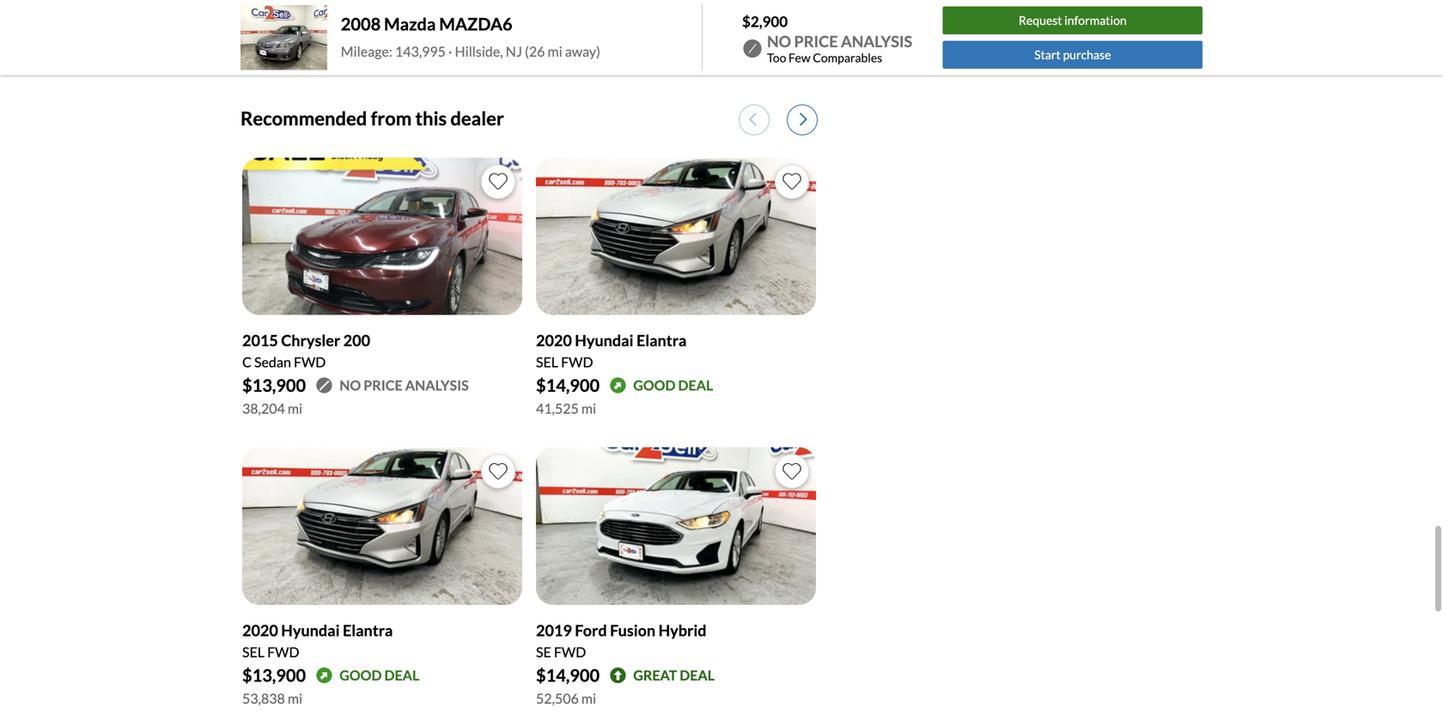 Task type: locate. For each thing, give the bounding box(es) containing it.
0 vertical spatial good deal image
[[610, 377, 627, 394]]

53,838 mi
[[242, 690, 303, 707]]

1 horizontal spatial 2020 hyundai elantra image
[[536, 158, 816, 315]]

sel for $14,900
[[536, 354, 559, 371]]

deal
[[679, 377, 714, 394], [385, 667, 420, 684], [680, 667, 715, 684]]

0 vertical spatial good
[[634, 377, 676, 394]]

$13,900 up "38,204 mi"
[[242, 375, 306, 396]]

0 horizontal spatial 2020 hyundai elantra image
[[242, 448, 523, 605]]

1 horizontal spatial good deal image
[[610, 377, 627, 394]]

fwd
[[294, 354, 326, 371], [561, 354, 593, 371], [267, 644, 300, 661], [554, 644, 586, 661]]

2 $14,900 from the top
[[536, 665, 600, 686]]

0 horizontal spatial hyundai
[[281, 621, 340, 640]]

good deal
[[634, 377, 714, 394], [340, 667, 420, 684]]

0 horizontal spatial good deal image
[[316, 667, 333, 684]]

mi right 41,525
[[582, 400, 597, 417]]

1 horizontal spatial elantra
[[637, 331, 687, 350]]

0 vertical spatial elantra
[[637, 331, 687, 350]]

$14,900 up 41,525 mi
[[536, 375, 600, 396]]

deal for $13,900
[[385, 667, 420, 684]]

fwd inside 2015 chrysler 200 c sedan fwd
[[294, 354, 326, 371]]

1 vertical spatial good deal
[[340, 667, 420, 684]]

2015 chrysler 200 c sedan fwd
[[242, 331, 370, 371]]

no price analysis
[[340, 377, 469, 394]]

hyundai for $14,900
[[575, 331, 634, 350]]

2020 hyundai elantra image
[[536, 158, 816, 315], [242, 448, 523, 605]]

mi right (26
[[548, 43, 563, 60]]

$13,900 for 2020
[[242, 665, 306, 686]]

2020 hyundai elantra sel fwd
[[536, 331, 687, 371], [242, 621, 393, 661]]

fwd right se
[[554, 644, 586, 661]]

0 horizontal spatial sel
[[242, 644, 265, 661]]

0 vertical spatial sel
[[536, 354, 559, 371]]

request information
[[1019, 13, 1127, 28]]

2008 mazda mazda6 mileage: 143,995 · hillside, nj (26 mi away)
[[341, 14, 601, 60]]

hyundai up 41,525 mi
[[575, 331, 634, 350]]

1 vertical spatial good
[[340, 667, 382, 684]]

2020 hyundai elantra sel fwd up 53,838 mi
[[242, 621, 393, 661]]

143,995
[[395, 43, 446, 60]]

mi right 52,506 at left
[[582, 690, 597, 707]]

nj
[[506, 43, 523, 60]]

mi right 38,204
[[288, 400, 303, 417]]

200
[[344, 331, 370, 350]]

fwd down 'chrysler'
[[294, 354, 326, 371]]

to
[[517, 16, 526, 29]]

2008
[[341, 14, 381, 34]]

se
[[536, 644, 552, 661]]

52,506 mi
[[536, 690, 597, 707]]

no price analysis image
[[316, 377, 333, 394]]

$14,900
[[536, 375, 600, 396], [536, 665, 600, 686]]

1 vertical spatial 2020 hyundai elantra sel fwd
[[242, 621, 393, 661]]

1 vertical spatial sel
[[242, 644, 265, 661]]

1 vertical spatial good deal image
[[316, 667, 333, 684]]

scroll left image
[[749, 112, 757, 127]]

1 horizontal spatial hyundai
[[575, 331, 634, 350]]

0 horizontal spatial good
[[340, 667, 382, 684]]

good deal for $14,900
[[634, 377, 714, 394]]

start
[[1035, 47, 1061, 62]]

·
[[449, 43, 452, 60]]

0 vertical spatial 2020 hyundai elantra image
[[536, 158, 816, 315]]

start purchase button
[[943, 41, 1203, 69]]

1 horizontal spatial 2020
[[536, 331, 572, 350]]

elantra
[[637, 331, 687, 350], [343, 621, 393, 640]]

0 vertical spatial 2020
[[536, 331, 572, 350]]

great deal image
[[610, 667, 627, 684]]

0 vertical spatial good deal
[[634, 377, 714, 394]]

1 vertical spatial elantra
[[343, 621, 393, 640]]

1 horizontal spatial good
[[634, 377, 676, 394]]

2020 up 53,838
[[242, 621, 278, 640]]

0 horizontal spatial 2020
[[242, 621, 278, 640]]

1 horizontal spatial sel
[[536, 354, 559, 371]]

1 $13,900 from the top
[[242, 375, 306, 396]]

few
[[789, 50, 811, 65]]

1 vertical spatial 2020 hyundai elantra image
[[242, 448, 523, 605]]

0 vertical spatial hyundai
[[575, 331, 634, 350]]

price
[[364, 377, 403, 394]]

0 vertical spatial $14,900
[[536, 375, 600, 396]]

1 vertical spatial $13,900
[[242, 665, 306, 686]]

"email
[[419, 16, 448, 29]]

41,525
[[536, 400, 579, 417]]

start purchase
[[1035, 47, 1112, 62]]

1 $14,900 from the top
[[536, 375, 600, 396]]

$14,900 for 2020
[[536, 375, 600, 396]]

no price analysis too few comparables
[[767, 32, 913, 65]]

0 horizontal spatial 2020 hyundai elantra sel fwd
[[242, 621, 393, 661]]

0 horizontal spatial good deal
[[340, 667, 420, 684]]

hyundai
[[575, 331, 634, 350], [281, 621, 340, 640]]

1 vertical spatial $14,900
[[536, 665, 600, 686]]

hyundai for $13,900
[[281, 621, 340, 640]]

0 vertical spatial 2020 hyundai elantra sel fwd
[[536, 331, 687, 371]]

0 horizontal spatial elantra
[[343, 621, 393, 640]]

mi
[[548, 43, 563, 60], [288, 400, 303, 417], [582, 400, 597, 417], [288, 690, 303, 707], [582, 690, 597, 707]]

mi inside the 2008 mazda mazda6 mileage: 143,995 · hillside, nj (26 mi away)
[[548, 43, 563, 60]]

sel up 53,838
[[242, 644, 265, 661]]

request
[[1019, 13, 1063, 28]]

1 horizontal spatial 2020 hyundai elantra sel fwd
[[536, 331, 687, 371]]

$14,900 for 2019
[[536, 665, 600, 686]]

0 vertical spatial $13,900
[[242, 375, 306, 396]]

this
[[416, 107, 447, 129]]

2020
[[536, 331, 572, 350], [242, 621, 278, 640]]

1 vertical spatial hyundai
[[281, 621, 340, 640]]

sel up 41,525
[[536, 354, 559, 371]]

2020 hyundai elantra sel fwd up 41,525 mi
[[536, 331, 687, 371]]

hyundai up 53,838 mi
[[281, 621, 340, 640]]

2020 hyundai elantra image for $14,900
[[536, 158, 816, 315]]

$14,900 up 52,506 mi
[[536, 665, 600, 686]]

2020 up 41,525
[[536, 331, 572, 350]]

1 horizontal spatial good deal
[[634, 377, 714, 394]]

1 vertical spatial 2020
[[242, 621, 278, 640]]

information
[[1065, 13, 1127, 28]]

mazda6
[[439, 14, 513, 34]]

analysis
[[841, 32, 913, 51]]

good
[[634, 377, 676, 394], [340, 667, 382, 684]]

good deal image
[[610, 377, 627, 394], [316, 667, 333, 684]]

mi right 53,838
[[288, 690, 303, 707]]

good for $13,900
[[340, 667, 382, 684]]

2020 hyundai elantra sel fwd for $14,900
[[536, 331, 687, 371]]

comparables
[[813, 50, 883, 65]]

sel
[[536, 354, 559, 371], [242, 644, 265, 661]]

38,204
[[242, 400, 285, 417]]

$13,900 up 53,838 mi
[[242, 665, 306, 686]]

$13,900
[[242, 375, 306, 396], [242, 665, 306, 686]]

2 $13,900 from the top
[[242, 665, 306, 686]]



Task type: vqa. For each thing, say whether or not it's contained in the screenshot.
41,525 Mi
yes



Task type: describe. For each thing, give the bounding box(es) containing it.
2019 ford fusion hybrid image
[[536, 448, 816, 605]]

mi for 52,506 mi
[[582, 690, 597, 707]]

elantra for $13,900
[[343, 621, 393, 640]]

dealer
[[451, 107, 504, 129]]

away)
[[565, 43, 601, 60]]

41,525 mi
[[536, 400, 597, 417]]

2019
[[536, 621, 572, 640]]

(26
[[525, 43, 545, 60]]

good deal image for $13,900
[[316, 667, 333, 684]]

c
[[242, 354, 252, 371]]

38,204 mi
[[242, 400, 303, 417]]

mi for 53,838 mi
[[288, 690, 303, 707]]

fwd up 53,838 mi
[[267, 644, 300, 661]]

fusion
[[610, 621, 656, 640]]

good deal image for $14,900
[[610, 377, 627, 394]]

deal for $14,900
[[680, 667, 715, 684]]

mazda
[[384, 14, 436, 34]]

recommended from this dealer
[[241, 107, 504, 129]]

$2,900
[[743, 12, 788, 30]]

by clicking "email me," you agree to our
[[369, 16, 546, 29]]

analysis
[[405, 377, 469, 394]]

fwd up 41,525 mi
[[561, 354, 593, 371]]

sel for $13,900
[[242, 644, 265, 661]]

2020 for $13,900
[[242, 621, 278, 640]]

2015
[[242, 331, 278, 350]]

mi for 41,525 mi
[[582, 400, 597, 417]]

from
[[371, 107, 412, 129]]

2020 for $14,900
[[536, 331, 572, 350]]

scroll right image
[[800, 112, 808, 127]]

price
[[795, 32, 838, 51]]

you
[[471, 16, 487, 29]]

great
[[634, 667, 677, 684]]

by
[[369, 16, 381, 29]]

hybrid
[[659, 621, 707, 640]]

mileage:
[[341, 43, 393, 60]]

hillside,
[[455, 43, 503, 60]]

good for $14,900
[[634, 377, 676, 394]]

our
[[528, 16, 544, 29]]

2020 hyundai elantra sel fwd for $13,900
[[242, 621, 393, 661]]

chrysler
[[281, 331, 341, 350]]

2020 hyundai elantra image for $13,900
[[242, 448, 523, 605]]

good deal for $13,900
[[340, 667, 420, 684]]

fwd inside 2019 ford fusion hybrid se fwd
[[554, 644, 586, 661]]

agree
[[489, 16, 515, 29]]

2019 ford fusion hybrid se fwd
[[536, 621, 707, 661]]

elantra for $14,900
[[637, 331, 687, 350]]

ford
[[575, 621, 607, 640]]

no
[[767, 32, 792, 51]]

request information button
[[943, 6, 1203, 34]]

great deal
[[634, 667, 715, 684]]

purchase
[[1064, 47, 1112, 62]]

no
[[340, 377, 361, 394]]

53,838
[[242, 690, 285, 707]]

clicking
[[383, 16, 417, 29]]

me,"
[[450, 16, 469, 29]]

$13,900 for 2015
[[242, 375, 306, 396]]

2015 chrysler 200 image
[[242, 158, 523, 315]]

recommended
[[241, 107, 367, 129]]

2008 mazda mazda6 image
[[241, 5, 327, 70]]

sedan
[[254, 354, 291, 371]]

too
[[767, 50, 787, 65]]

52,506
[[536, 690, 579, 707]]

mi for 38,204 mi
[[288, 400, 303, 417]]



